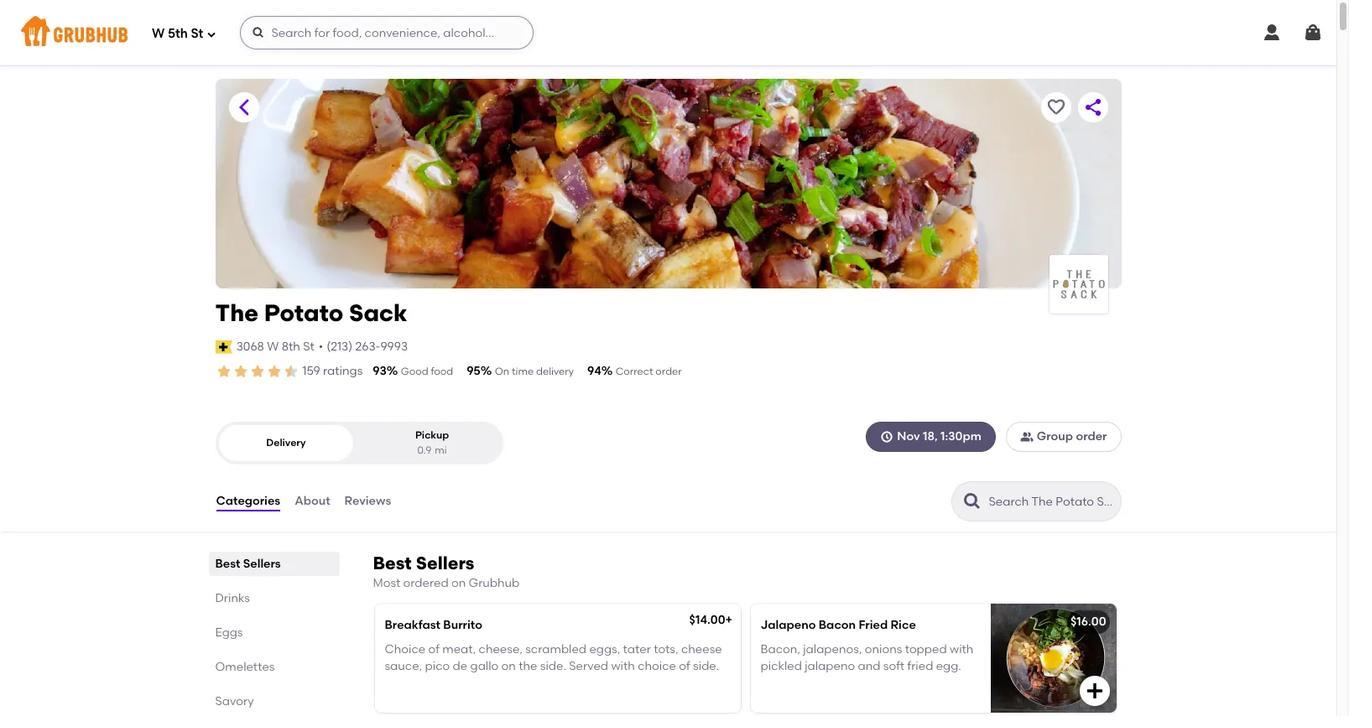 Task type: locate. For each thing, give the bounding box(es) containing it.
mi
[[435, 444, 447, 456]]

on time delivery
[[495, 366, 574, 378]]

w left 8th
[[267, 340, 279, 354]]

option group
[[215, 422, 503, 465]]

0 vertical spatial st
[[191, 26, 203, 41]]

on inside choice of meat, cheese, scrambled eggs, tater tots, cheese sauce, pico de gallo on the side. served with choice of side.
[[501, 660, 516, 674]]

delivery
[[266, 437, 306, 449]]

on right ordered
[[451, 577, 466, 591]]

the
[[215, 299, 258, 327]]

1 horizontal spatial st
[[303, 340, 315, 354]]

1 vertical spatial w
[[267, 340, 279, 354]]

best sellers
[[215, 557, 281, 572]]

order
[[656, 366, 682, 378], [1076, 430, 1107, 444]]

1 vertical spatial with
[[611, 660, 635, 674]]

best for best sellers
[[215, 557, 240, 572]]

side. down scrambled
[[540, 660, 566, 674]]

0 vertical spatial w
[[152, 26, 165, 41]]

svg image
[[1262, 23, 1282, 43], [207, 29, 217, 39], [881, 431, 894, 444], [1085, 682, 1105, 702]]

1 side. from the left
[[540, 660, 566, 674]]

sellers for best sellers
[[243, 557, 281, 572]]

with up egg.
[[950, 642, 974, 657]]

tater
[[623, 642, 651, 657]]

subscription pass image
[[215, 341, 232, 354]]

1 horizontal spatial with
[[950, 642, 974, 657]]

0 vertical spatial with
[[950, 642, 974, 657]]

1 horizontal spatial best
[[373, 553, 412, 574]]

with down tater
[[611, 660, 635, 674]]

most
[[373, 577, 400, 591]]

choice
[[638, 660, 676, 674]]

1 vertical spatial on
[[501, 660, 516, 674]]

1 vertical spatial order
[[1076, 430, 1107, 444]]

breakfast burrito
[[385, 619, 482, 633]]

good
[[401, 366, 428, 378]]

(213) 263-9993 button
[[327, 339, 408, 356]]

sellers inside best sellers most ordered on grubhub
[[416, 553, 474, 574]]

order inside group order button
[[1076, 430, 1107, 444]]

side.
[[540, 660, 566, 674], [693, 660, 719, 674]]

3068 w 8th st button
[[236, 338, 315, 357]]

main navigation navigation
[[0, 0, 1337, 65]]

0 vertical spatial on
[[451, 577, 466, 591]]

svg image
[[1303, 23, 1323, 43], [252, 26, 266, 39]]

group order
[[1037, 430, 1107, 444]]

1 horizontal spatial sellers
[[416, 553, 474, 574]]

best
[[373, 553, 412, 574], [215, 557, 240, 572]]

de
[[453, 660, 468, 674]]

sack
[[349, 299, 408, 327]]

share icon image
[[1083, 97, 1103, 117]]

grubhub
[[469, 577, 520, 591]]

w left 5th
[[152, 26, 165, 41]]

jalapeno bacon fried rice
[[761, 619, 916, 633]]

pickup 0.9 mi
[[415, 430, 449, 456]]

1 horizontal spatial on
[[501, 660, 516, 674]]

best inside tab
[[215, 557, 240, 572]]

(213)
[[327, 340, 353, 354]]

omelettes tab
[[215, 659, 333, 676]]

1 vertical spatial st
[[303, 340, 315, 354]]

pico
[[425, 660, 450, 674]]

onions
[[865, 642, 902, 657]]

about button
[[294, 472, 331, 532]]

0 horizontal spatial w
[[152, 26, 165, 41]]

topped
[[905, 642, 947, 657]]

svg image inside nov 18, 1:30pm button
[[881, 431, 894, 444]]

w 5th st
[[152, 26, 203, 41]]

rice
[[891, 619, 916, 633]]

order for group order
[[1076, 430, 1107, 444]]

1 horizontal spatial side.
[[693, 660, 719, 674]]

sellers up ordered
[[416, 553, 474, 574]]

of up the pico
[[428, 642, 440, 657]]

w
[[152, 26, 165, 41], [267, 340, 279, 354]]

1:30pm
[[941, 430, 982, 444]]

best up 'most'
[[373, 553, 412, 574]]

0 horizontal spatial st
[[191, 26, 203, 41]]

best sellers most ordered on grubhub
[[373, 553, 520, 591]]

st left "•"
[[303, 340, 315, 354]]

ratings
[[323, 364, 363, 378]]

2 side. from the left
[[693, 660, 719, 674]]

categories button
[[215, 472, 281, 532]]

good food
[[401, 366, 453, 378]]

sellers up drinks tab
[[243, 557, 281, 572]]

0 horizontal spatial on
[[451, 577, 466, 591]]

0 horizontal spatial with
[[611, 660, 635, 674]]

breakfast
[[385, 619, 441, 633]]

on
[[451, 577, 466, 591], [501, 660, 516, 674]]

with
[[950, 642, 974, 657], [611, 660, 635, 674]]

star icon image
[[215, 363, 232, 380], [232, 363, 249, 380], [249, 363, 266, 380], [266, 363, 282, 380], [282, 363, 299, 380], [282, 363, 299, 380]]

cheese,
[[479, 642, 523, 657]]

of down cheese
[[679, 660, 690, 674]]

order right correct
[[656, 366, 682, 378]]

on down cheese,
[[501, 660, 516, 674]]

0 horizontal spatial order
[[656, 366, 682, 378]]

best up drinks
[[215, 557, 240, 572]]

5th
[[168, 26, 188, 41]]

omelettes
[[215, 660, 275, 675]]

0.9
[[417, 444, 432, 456]]

sellers inside tab
[[243, 557, 281, 572]]

st inside main navigation navigation
[[191, 26, 203, 41]]

best inside best sellers most ordered on grubhub
[[373, 553, 412, 574]]

st right 5th
[[191, 26, 203, 41]]

burrito
[[443, 619, 482, 633]]

correct order
[[616, 366, 682, 378]]

with inside bacon, jalapenos, onions topped with pickled jalapeno and soft fried egg.
[[950, 642, 974, 657]]

3068
[[236, 340, 264, 354]]

• (213) 263-9993
[[319, 340, 408, 354]]

0 vertical spatial order
[[656, 366, 682, 378]]

0 vertical spatial of
[[428, 642, 440, 657]]

order right group
[[1076, 430, 1107, 444]]

1 horizontal spatial of
[[679, 660, 690, 674]]

jalapeno
[[761, 619, 816, 633]]

0 horizontal spatial side.
[[540, 660, 566, 674]]

best for best sellers most ordered on grubhub
[[373, 553, 412, 574]]

served
[[569, 660, 608, 674]]

1 horizontal spatial order
[[1076, 430, 1107, 444]]

st
[[191, 26, 203, 41], [303, 340, 315, 354]]

0 horizontal spatial of
[[428, 642, 440, 657]]

0 horizontal spatial sellers
[[243, 557, 281, 572]]

0 horizontal spatial best
[[215, 557, 240, 572]]

choice
[[385, 642, 426, 657]]

st inside button
[[303, 340, 315, 354]]

eggs,
[[589, 642, 620, 657]]

side. down cheese
[[693, 660, 719, 674]]

1 horizontal spatial svg image
[[1303, 23, 1323, 43]]

eggs
[[215, 626, 243, 640]]

eggs tab
[[215, 624, 333, 642]]

1 horizontal spatial w
[[267, 340, 279, 354]]

with inside choice of meat, cheese, scrambled eggs, tater tots, cheese sauce, pico de gallo on the side. served with choice of side.
[[611, 660, 635, 674]]

soft
[[883, 660, 905, 674]]

jalapeno
[[805, 660, 855, 674]]



Task type: vqa. For each thing, say whether or not it's contained in the screenshot.
8855
no



Task type: describe. For each thing, give the bounding box(es) containing it.
pickled
[[761, 660, 802, 674]]

ordered
[[403, 577, 449, 591]]

savory tab
[[215, 693, 333, 711]]

the potato sack
[[215, 299, 408, 327]]

93
[[373, 364, 387, 378]]

categories
[[216, 494, 280, 508]]

egg.
[[936, 660, 961, 674]]

1 vertical spatial of
[[679, 660, 690, 674]]

group
[[1037, 430, 1073, 444]]

Search The Potato Sack search field
[[987, 494, 1116, 510]]

time
[[512, 366, 534, 378]]

9993
[[380, 340, 408, 354]]

$14.00
[[689, 614, 725, 628]]

0 horizontal spatial svg image
[[252, 26, 266, 39]]

people icon image
[[1020, 431, 1034, 444]]

tots,
[[654, 642, 679, 657]]

on
[[495, 366, 509, 378]]

on inside best sellers most ordered on grubhub
[[451, 577, 466, 591]]

option group containing pickup
[[215, 422, 503, 465]]

Search for food, convenience, alcohol... search field
[[240, 16, 534, 50]]

nov 18, 1:30pm button
[[866, 422, 996, 453]]

159 ratings
[[303, 364, 363, 378]]

18,
[[923, 430, 938, 444]]

caret left icon image
[[234, 97, 254, 117]]

8th
[[282, 340, 300, 354]]

potato
[[264, 299, 344, 327]]

savory
[[215, 695, 254, 709]]

reviews
[[345, 494, 391, 508]]

jalapeno bacon fried rice image
[[991, 604, 1116, 714]]

263-
[[355, 340, 380, 354]]

cheese
[[681, 642, 722, 657]]

bacon
[[819, 619, 856, 633]]

meat,
[[442, 642, 476, 657]]

delivery
[[536, 366, 574, 378]]

w inside main navigation navigation
[[152, 26, 165, 41]]

159
[[303, 364, 320, 378]]

fried
[[908, 660, 933, 674]]

$16.00
[[1071, 615, 1106, 630]]

94
[[587, 364, 601, 378]]

sauce,
[[385, 660, 422, 674]]

drinks tab
[[215, 590, 333, 608]]

and
[[858, 660, 881, 674]]

jalapenos,
[[803, 642, 862, 657]]

the potato sack logo image
[[1049, 255, 1108, 314]]

bacon, jalapenos, onions topped with pickled jalapeno and soft fried egg.
[[761, 642, 974, 674]]

the
[[519, 660, 537, 674]]

sellers for best sellers most ordered on grubhub
[[416, 553, 474, 574]]

•
[[319, 340, 323, 354]]

save this restaurant button
[[1041, 92, 1071, 123]]

correct
[[616, 366, 653, 378]]

scrambled
[[525, 642, 587, 657]]

bacon,
[[761, 642, 800, 657]]

w inside button
[[267, 340, 279, 354]]

nov 18, 1:30pm
[[897, 430, 982, 444]]

95
[[467, 364, 481, 378]]

best sellers tab
[[215, 556, 333, 573]]

pickup
[[415, 430, 449, 442]]

food
[[431, 366, 453, 378]]

$14.00 +
[[689, 614, 732, 628]]

group order button
[[1006, 422, 1122, 453]]

gallo
[[470, 660, 499, 674]]

reviews button
[[344, 472, 392, 532]]

search icon image
[[962, 492, 982, 512]]

+
[[725, 614, 732, 628]]

fried
[[859, 619, 888, 633]]

nov
[[897, 430, 920, 444]]

drinks
[[215, 592, 250, 606]]

choice of meat, cheese, scrambled eggs, tater tots, cheese sauce, pico de gallo on the side. served with choice of side.
[[385, 642, 722, 674]]

save this restaurant image
[[1046, 97, 1066, 117]]

order for correct order
[[656, 366, 682, 378]]

about
[[295, 494, 330, 508]]

3068 w 8th st
[[236, 340, 315, 354]]



